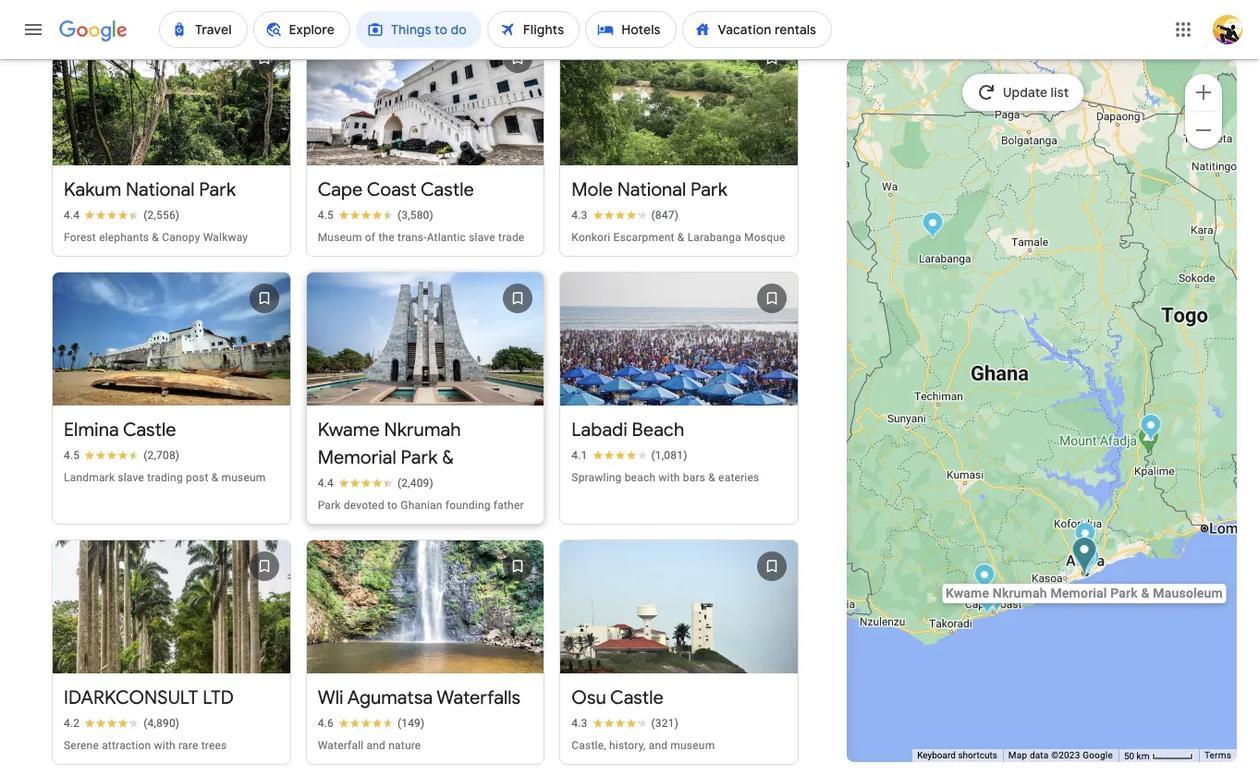 Task type: describe. For each thing, give the bounding box(es) containing it.
elmina castle
[[64, 419, 176, 442]]

landmark slave trading post & museum
[[64, 471, 266, 484]]

google
[[1083, 751, 1113, 761]]

eateries
[[718, 471, 759, 484]]

4.6
[[318, 717, 334, 730]]

osu castle
[[572, 687, 664, 710]]

serene attraction with rare trees
[[64, 739, 227, 752]]

canopy
[[162, 231, 200, 244]]

4.3 for osu castle
[[572, 717, 588, 730]]

wli
[[318, 687, 344, 710]]

save kwame nkrumah memorial park & mausoleum to collection image
[[496, 277, 540, 321]]

trading
[[147, 471, 183, 484]]

4.1
[[572, 449, 588, 462]]

trees
[[201, 739, 227, 752]]

memorial
[[318, 446, 396, 470]]

osu
[[572, 687, 606, 710]]

kakum
[[64, 179, 121, 202]]

50 km
[[1124, 751, 1152, 761]]

4.3 out of 5 stars from 847 reviews image
[[572, 208, 679, 223]]

founding
[[445, 499, 491, 512]]

save kakum national park to collection image
[[242, 36, 286, 81]]

beach
[[632, 419, 684, 442]]

bars
[[683, 471, 706, 484]]

shortcuts
[[958, 751, 997, 761]]

4.6 out of 5 stars from 149 reviews image
[[318, 716, 425, 731]]

update list
[[1003, 84, 1069, 101]]

4.4 out of 5 stars from 2,556 reviews image
[[64, 208, 180, 223]]

forest
[[64, 231, 96, 244]]

update list button
[[963, 74, 1084, 111]]

zoom in map image
[[1193, 81, 1215, 103]]

& down (847)
[[677, 231, 685, 244]]

4.3 for mole national park
[[572, 209, 588, 222]]

1 horizontal spatial castle
[[421, 179, 474, 202]]

wli agumatsa waterfalls image
[[1140, 414, 1162, 444]]

4.1 out of 5 stars from 1,081 reviews image
[[572, 448, 687, 463]]

park up 'larabanga'
[[691, 179, 728, 202]]

trade
[[498, 231, 525, 244]]

sprawling
[[572, 471, 622, 484]]

4.5 for elmina castle
[[64, 449, 80, 462]]

national for kakum
[[126, 179, 195, 202]]

idarkconsult
[[64, 687, 198, 710]]

(2,409)
[[397, 477, 434, 490]]

post
[[186, 471, 208, 484]]

attraction
[[102, 739, 151, 752]]

list containing kakum national park
[[44, 20, 806, 776]]

(4,890)
[[144, 717, 180, 730]]

2 and from the left
[[649, 739, 668, 752]]

elephants
[[99, 231, 149, 244]]

waterfall
[[318, 739, 364, 752]]

keyboard shortcuts
[[917, 751, 997, 761]]

national for mole
[[617, 179, 686, 202]]

ghanian
[[401, 499, 443, 512]]

kakum national park
[[64, 179, 236, 202]]

ltd
[[203, 687, 234, 710]]

forest elephants & canopy walkway
[[64, 231, 248, 244]]

save elmina castle to collection image
[[242, 277, 286, 321]]

save wli agumatsa waterfalls to collection image
[[496, 544, 540, 589]]

mausoleum
[[318, 474, 415, 497]]

park up walkway
[[199, 179, 236, 202]]

& down (2,556)
[[152, 231, 159, 244]]

devoted
[[344, 499, 384, 512]]

4.5 for cape coast castle
[[318, 209, 334, 222]]

4.4 for kwame nkrumah memorial park & mausoleum
[[318, 477, 334, 490]]

save idarkconsult ltd to collection image
[[242, 544, 286, 589]]

coast
[[367, 179, 417, 202]]

data
[[1030, 751, 1049, 761]]

(149)
[[397, 717, 425, 730]]

mosque
[[744, 231, 785, 244]]

beach
[[625, 471, 656, 484]]

terms link
[[1205, 751, 1231, 761]]

konkori escarpment & larabanga mosque
[[572, 231, 785, 244]]

konkori
[[572, 231, 611, 244]]

main menu image
[[22, 18, 44, 41]]

mole national park image
[[922, 211, 943, 242]]

(3,580)
[[397, 209, 434, 222]]

museum of the trans-atlantic slave trade
[[318, 231, 525, 244]]

save mole national park to collection image
[[750, 36, 794, 81]]

castle for elmina castle
[[123, 419, 176, 442]]

the
[[378, 231, 395, 244]]

park inside kwame nkrumah memorial park & mausoleum
[[401, 446, 438, 470]]

km
[[1137, 751, 1150, 761]]

cape
[[318, 179, 363, 202]]

park left devoted
[[318, 499, 341, 512]]

father
[[494, 499, 524, 512]]

atlantic
[[427, 231, 466, 244]]

(1,081)
[[651, 449, 687, 462]]

4.5 out of 5 stars from 2,708 reviews image
[[64, 448, 180, 463]]



Task type: vqa. For each thing, say whether or not it's contained in the screenshot.


Task type: locate. For each thing, give the bounding box(es) containing it.
1 horizontal spatial national
[[617, 179, 686, 202]]

1 and from the left
[[367, 739, 386, 752]]

(2,556)
[[144, 209, 180, 222]]

0 vertical spatial 4.5
[[318, 209, 334, 222]]

castle up (3,580)
[[421, 179, 474, 202]]

1 vertical spatial slave
[[118, 471, 144, 484]]

keyboard
[[917, 751, 956, 761]]

1 vertical spatial 4.4
[[318, 477, 334, 490]]

& right bars
[[708, 471, 716, 484]]

sprawling beach with bars & eateries
[[572, 471, 759, 484]]

museum
[[221, 471, 266, 484], [671, 739, 715, 752]]

park devoted to ghanian founding father
[[318, 499, 524, 512]]

0 vertical spatial slave
[[469, 231, 495, 244]]

map data ©2023 google
[[1009, 751, 1113, 761]]

1 horizontal spatial 4.4
[[318, 477, 334, 490]]

& for landmark slave trading post & museum
[[211, 471, 218, 484]]

4.4 down memorial
[[318, 477, 334, 490]]

waterfall and nature
[[318, 739, 421, 752]]

4.2 out of 5 stars from 4,890 reviews image
[[64, 716, 180, 731]]

castle, history, and museum
[[572, 739, 715, 752]]

4.3
[[572, 209, 588, 222], [572, 717, 588, 730]]

and down 4.6 out of 5 stars from 149 reviews image
[[367, 739, 386, 752]]

museum down (321)
[[671, 739, 715, 752]]

1 horizontal spatial with
[[659, 471, 680, 484]]

4.3 up konkori at the top left of the page
[[572, 209, 588, 222]]

kwame nkrumah memorial park & mausoleum image
[[1072, 537, 1097, 578]]

castle up (2,708)
[[123, 419, 176, 442]]

terms
[[1205, 751, 1231, 761]]

0 vertical spatial museum
[[221, 471, 266, 484]]

1 vertical spatial 4.3
[[572, 717, 588, 730]]

mole national park
[[572, 179, 728, 202]]

4.5
[[318, 209, 334, 222], [64, 449, 80, 462]]

1 vertical spatial 4.5
[[64, 449, 80, 462]]

idarkconsult ltd image
[[1075, 522, 1096, 552]]

& inside kwame nkrumah memorial park & mausoleum
[[442, 446, 454, 470]]

4.5 up museum
[[318, 209, 334, 222]]

national up (847)
[[617, 179, 686, 202]]

1 vertical spatial museum
[[671, 739, 715, 752]]

4.4 out of 5 stars from 2,409 reviews image
[[318, 476, 434, 491]]

4.5 inside 'image'
[[318, 209, 334, 222]]

elmina
[[64, 419, 119, 442]]

nkrumah
[[384, 419, 461, 442]]

slave down 4.5 out of 5 stars from 2,708 reviews image
[[118, 471, 144, 484]]

rare
[[178, 739, 198, 752]]

©2023
[[1051, 751, 1080, 761]]

(321)
[[651, 717, 679, 730]]

save osu castle to collection image
[[750, 544, 794, 589]]

larabanga
[[688, 231, 741, 244]]

1 horizontal spatial and
[[649, 739, 668, 752]]

mole
[[572, 179, 613, 202]]

1 national from the left
[[126, 179, 195, 202]]

serene
[[64, 739, 99, 752]]

waterfalls
[[437, 687, 521, 710]]

1 horizontal spatial 4.5
[[318, 209, 334, 222]]

50 km button
[[1119, 750, 1199, 763]]

& for sprawling beach with bars & eateries
[[708, 471, 716, 484]]

cape coast castle
[[318, 179, 474, 202]]

2 4.3 from the top
[[572, 717, 588, 730]]

slave
[[469, 231, 495, 244], [118, 471, 144, 484]]

1 horizontal spatial slave
[[469, 231, 495, 244]]

2 national from the left
[[617, 179, 686, 202]]

history,
[[609, 739, 646, 752]]

update
[[1003, 84, 1048, 101]]

trans-
[[398, 231, 427, 244]]

osu castle image
[[1075, 547, 1096, 577]]

1 vertical spatial with
[[154, 739, 176, 752]]

escarpment
[[614, 231, 675, 244]]

slave left trade
[[469, 231, 495, 244]]

with down (1,081) on the bottom right
[[659, 471, 680, 484]]

0 vertical spatial 4.4
[[64, 209, 80, 222]]

0 horizontal spatial national
[[126, 179, 195, 202]]

0 vertical spatial 4.3
[[572, 209, 588, 222]]

1 vertical spatial castle
[[123, 419, 176, 442]]

with down (4,890)
[[154, 739, 176, 752]]

national
[[126, 179, 195, 202], [617, 179, 686, 202]]

to
[[387, 499, 398, 512]]

4.5 inside image
[[64, 449, 80, 462]]

4.3 out of 5 stars from 321 reviews image
[[572, 716, 679, 731]]

0 horizontal spatial slave
[[118, 471, 144, 484]]

castle,
[[572, 739, 606, 752]]

4.5 out of 5 stars from 3,580 reviews image
[[318, 208, 434, 223]]

labadi beach
[[572, 419, 684, 442]]

castle up 4.3 out of 5 stars from 321 reviews image
[[610, 687, 664, 710]]

& down nkrumah
[[442, 446, 454, 470]]

zoom out map image
[[1193, 119, 1215, 141]]

0 horizontal spatial with
[[154, 739, 176, 752]]

elmina castle image
[[977, 587, 998, 617]]

kakum national park image
[[974, 564, 995, 594]]

0 vertical spatial castle
[[421, 179, 474, 202]]

map
[[1009, 751, 1027, 761]]

0 vertical spatial with
[[659, 471, 680, 484]]

labadi
[[572, 419, 628, 442]]

national up (2,556)
[[126, 179, 195, 202]]

museum
[[318, 231, 362, 244]]

walkway
[[203, 231, 248, 244]]

with for beach
[[659, 471, 680, 484]]

0 horizontal spatial 4.5
[[64, 449, 80, 462]]

2 vertical spatial castle
[[610, 687, 664, 710]]

4.4 up forest at top left
[[64, 209, 80, 222]]

and
[[367, 739, 386, 752], [649, 739, 668, 752]]

0 horizontal spatial and
[[367, 739, 386, 752]]

(2,708)
[[144, 449, 180, 462]]

castle for osu castle
[[610, 687, 664, 710]]

list
[[1051, 84, 1069, 101]]

save cape coast castle to collection image
[[496, 36, 540, 81]]

& for kwame nkrumah memorial park & mausoleum
[[442, 446, 454, 470]]

nature
[[389, 739, 421, 752]]

with
[[659, 471, 680, 484], [154, 739, 176, 752]]

1 4.3 from the top
[[572, 209, 588, 222]]

&
[[152, 231, 159, 244], [677, 231, 685, 244], [442, 446, 454, 470], [211, 471, 218, 484], [708, 471, 716, 484]]

idarkconsult ltd
[[64, 687, 234, 710]]

4.3 up the castle,
[[572, 717, 588, 730]]

50
[[1124, 751, 1135, 761]]

0 horizontal spatial museum
[[221, 471, 266, 484]]

of
[[365, 231, 376, 244]]

2 horizontal spatial castle
[[610, 687, 664, 710]]

1 horizontal spatial museum
[[671, 739, 715, 752]]

park up (2,409)
[[401, 446, 438, 470]]

labadi beach image
[[1078, 546, 1100, 576]]

4.4
[[64, 209, 80, 222], [318, 477, 334, 490]]

and down (321)
[[649, 739, 668, 752]]

park
[[199, 179, 236, 202], [691, 179, 728, 202], [401, 446, 438, 470], [318, 499, 341, 512]]

0 horizontal spatial castle
[[123, 419, 176, 442]]

with for ltd
[[154, 739, 176, 752]]

wli agumatsa waterfalls
[[318, 687, 521, 710]]

kwame
[[318, 419, 380, 442]]

save labadi beach to collection image
[[750, 277, 794, 321]]

keyboard shortcuts button
[[917, 750, 997, 763]]

4.4 for kakum national park
[[64, 209, 80, 222]]

& right 'post'
[[211, 471, 218, 484]]

list
[[44, 20, 806, 776]]

landmark
[[64, 471, 115, 484]]

0 horizontal spatial 4.4
[[64, 209, 80, 222]]

museum right 'post'
[[221, 471, 266, 484]]

map region
[[628, 0, 1259, 776]]

(847)
[[651, 209, 679, 222]]

kwame nkrumah memorial park & mausoleum
[[318, 419, 461, 497]]

4.5 up landmark
[[64, 449, 80, 462]]

cape coast castle image
[[986, 585, 1007, 615]]

4.2
[[64, 717, 80, 730]]

agumatsa
[[347, 687, 433, 710]]



